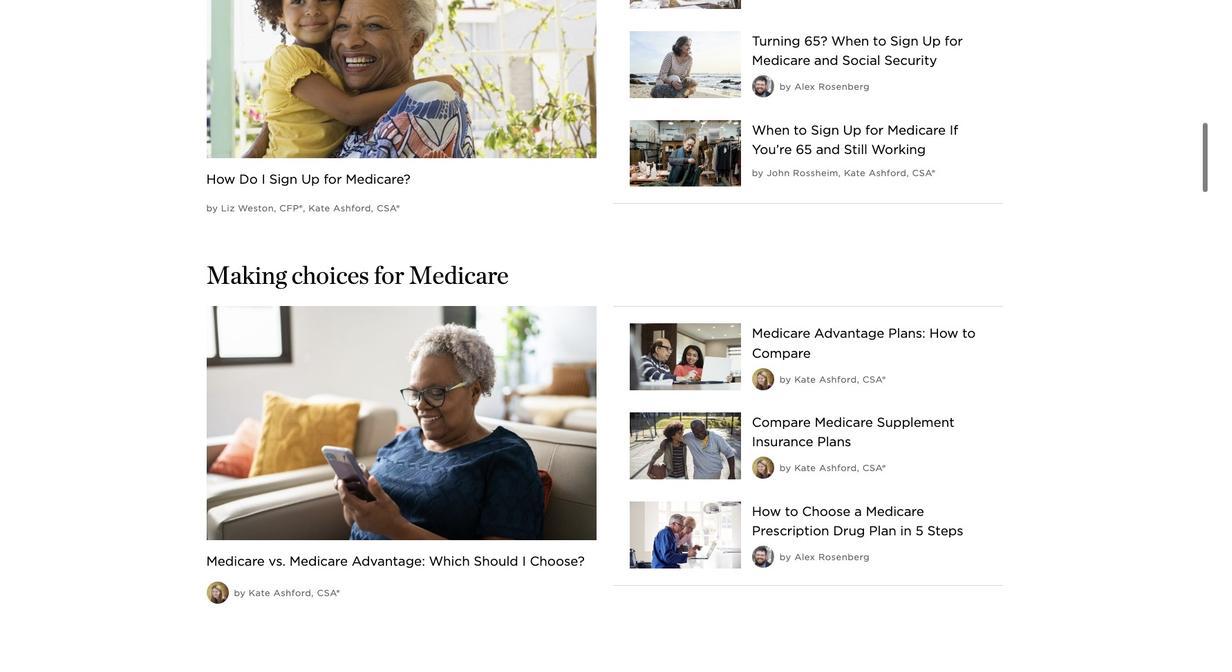 Task type: describe. For each thing, give the bounding box(es) containing it.
turning 65? when to sign up for medicare and social security
[[752, 33, 963, 68]]

65
[[796, 142, 813, 157]]

sign inside the turning 65? when to sign up for medicare and social security
[[891, 33, 919, 48]]

in
[[901, 524, 912, 539]]

vs.
[[269, 554, 286, 569]]

medicare inside when to sign up for medicare if you're 65 and still working
[[888, 122, 946, 137]]

kate ashford, csa® link down "medicare advantage plans: how to compare"
[[795, 375, 886, 385]]

medicare?
[[346, 172, 411, 187]]

weston,
[[238, 204, 277, 214]]

kate right 'cfp®'
[[309, 204, 330, 214]]

medicare advantage plans: how to compare image
[[630, 324, 741, 391]]

ashford, down medicare?
[[333, 204, 374, 214]]

kate for the kate ashford, csa® link below "medicare advantage plans: how to compare"
[[795, 375, 817, 385]]

alex for 65?
[[795, 82, 816, 92]]

medicare advantage plans: how to compare
[[752, 326, 976, 361]]

plans
[[818, 435, 852, 450]]

for inside when to sign up for medicare if you're 65 and still working
[[866, 122, 884, 137]]

kate ashford, csa® link down plans
[[795, 464, 886, 474]]

a
[[855, 504, 862, 519]]

how do i sign up for medicare?
[[206, 172, 411, 187]]

turning 65? when to sign up for medicare and social security link
[[752, 31, 987, 70]]

by liz weston, cfp® , kate ashford, csa®
[[206, 204, 400, 214]]

medicare inside how to choose a medicare prescription drug plan in 5 steps
[[866, 504, 925, 519]]

2 vertical spatial kate ashford, csa®'s profile picture image
[[206, 582, 229, 604]]

making
[[206, 260, 287, 291]]

advantage:
[[352, 554, 425, 569]]

up inside when to sign up for medicare if you're 65 and still working
[[843, 122, 862, 137]]

choices
[[292, 260, 369, 291]]

when inside when to sign up for medicare if you're 65 and still working
[[752, 122, 790, 137]]

rosenberg for plan
[[819, 553, 870, 563]]

2 vertical spatial by kate ashford, csa®
[[234, 589, 341, 599]]

do
[[239, 172, 258, 187]]

ashford, down working
[[869, 168, 910, 178]]

john rossheim link
[[767, 168, 839, 178]]

john
[[767, 168, 790, 178]]

how do i sign up for medicare? image
[[206, 0, 597, 159]]

compare inside "medicare advantage plans: how to compare"
[[752, 346, 811, 361]]

kate ashford, csa® link down vs.
[[249, 589, 341, 599]]

5
[[916, 524, 924, 539]]

i inside medicare vs. medicare advantage: which should i choose? link
[[522, 554, 526, 569]]

rosenberg for medicare
[[819, 82, 870, 92]]

up inside how do i sign up for medicare? link
[[301, 172, 320, 187]]

medicare inside "medicare advantage plans: how to compare"
[[752, 326, 811, 341]]

by kate ashford, csa® for medicare
[[780, 464, 886, 474]]

liz weston, cfp® link
[[221, 204, 303, 214]]

advantage
[[815, 326, 885, 341]]

ashford, for the kate ashford, csa® link under plans
[[820, 464, 860, 474]]

and inside the turning 65? when to sign up for medicare and social security
[[815, 52, 839, 68]]

kate ashford, csa®'s profile picture image for compare medicare supplement insurance plans
[[752, 457, 775, 480]]

which
[[429, 554, 470, 569]]

up inside the turning 65? when to sign up for medicare and social security
[[923, 33, 941, 48]]

if
[[950, 122, 959, 137]]

medicare inside compare medicare supplement insurance plans
[[815, 415, 873, 430]]

to inside how to choose a medicare prescription drug plan in 5 steps
[[785, 504, 799, 519]]

turning
[[752, 33, 801, 48]]

kate down still
[[844, 168, 866, 178]]

kate ashford, csa®'s profile picture image for medicare advantage plans: how to compare
[[752, 368, 775, 391]]

kate ashford, csa® link down medicare?
[[309, 204, 400, 214]]



Task type: vqa. For each thing, say whether or not it's contained in the screenshot.
Steps
yes



Task type: locate. For each thing, give the bounding box(es) containing it.
0 horizontal spatial ,
[[303, 204, 306, 214]]

plans:
[[889, 326, 926, 341]]

alex rosenberg's profile picture image down turning
[[752, 75, 775, 97]]

to
[[873, 33, 887, 48], [794, 122, 807, 137], [963, 326, 976, 341], [785, 504, 799, 519]]

by kate ashford, csa® for advantage
[[780, 375, 886, 385]]

how do i sign up for medicare? link
[[206, 170, 597, 189]]

by alex rosenberg down social
[[780, 82, 870, 92]]

alex rosenberg's profile picture image
[[752, 75, 775, 97], [752, 547, 775, 569]]

when
[[832, 33, 870, 48], [752, 122, 790, 137]]

kate
[[844, 168, 866, 178], [309, 204, 330, 214], [795, 375, 817, 385], [795, 464, 817, 474], [249, 589, 271, 599]]

kate for the kate ashford, csa® link below vs.
[[249, 589, 271, 599]]

how for how do i sign up for medicare?
[[206, 172, 235, 187]]

social
[[843, 52, 881, 68]]

when to sign up for medicare if you're 65 and still working
[[752, 122, 959, 157]]

0 vertical spatial up
[[923, 33, 941, 48]]

0 vertical spatial by alex rosenberg
[[780, 82, 870, 92]]

should
[[474, 554, 519, 569]]

rosenberg down drug at the bottom right
[[819, 553, 870, 563]]

ashford, for the kate ashford, csa® link below "medicare advantage plans: how to compare"
[[820, 375, 860, 385]]

making choices for medicare
[[206, 260, 509, 291]]

when to sign up for medicare if you're 65 and still working link
[[752, 120, 987, 159]]

compare medicare supplement insurance plans link
[[752, 413, 987, 452]]

kate down insurance
[[795, 464, 817, 474]]

liz
[[221, 204, 235, 214]]

supplement
[[877, 415, 955, 430]]

rossheim
[[793, 168, 839, 178]]

to up social
[[873, 33, 887, 48]]

choose
[[803, 504, 851, 519]]

0 vertical spatial and
[[815, 52, 839, 68]]

i
[[262, 172, 265, 187], [522, 554, 526, 569]]

medicare inside the turning 65? when to sign up for medicare and social security
[[752, 52, 811, 68]]

, down when to sign up for medicare if you're 65 and still working
[[839, 168, 841, 178]]

0 horizontal spatial how
[[206, 172, 235, 187]]

alex rosenberg link down social
[[795, 82, 870, 92]]

2 compare from the top
[[752, 415, 811, 430]]

2 alex from the top
[[795, 553, 816, 563]]

1 rosenberg from the top
[[819, 82, 870, 92]]

0 vertical spatial alex rosenberg link
[[795, 82, 870, 92]]

1 horizontal spatial when
[[832, 33, 870, 48]]

insurance
[[752, 435, 814, 450]]

1 vertical spatial and
[[816, 142, 840, 157]]

0 vertical spatial i
[[262, 172, 265, 187]]

1 horizontal spatial sign
[[811, 122, 840, 137]]

compare
[[752, 346, 811, 361], [752, 415, 811, 430]]

and right 65 at the top right of the page
[[816, 142, 840, 157]]

sign
[[891, 33, 919, 48], [811, 122, 840, 137], [269, 172, 298, 187]]

2 rosenberg from the top
[[819, 553, 870, 563]]

by kate ashford, csa® down vs.
[[234, 589, 341, 599]]

1 horizontal spatial ,
[[839, 168, 841, 178]]

alex rosenberg link for medicare
[[795, 82, 870, 92]]

prescription
[[752, 524, 830, 539]]

by alex rosenberg
[[780, 82, 870, 92], [780, 553, 870, 563]]

0 vertical spatial when
[[832, 33, 870, 48]]

0 vertical spatial compare
[[752, 346, 811, 361]]

1 vertical spatial kate ashford, csa®'s profile picture image
[[752, 457, 775, 480]]

kate ashford, csa® link down working
[[844, 168, 936, 178]]

ashford, down "medicare advantage plans: how to compare"
[[820, 375, 860, 385]]

alex rosenberg link for plan
[[795, 553, 870, 563]]

medicare vs. medicare advantage: which should i choose?
[[206, 554, 585, 569]]

kate ashford, csa® link
[[844, 168, 936, 178], [309, 204, 400, 214], [795, 375, 886, 385], [795, 464, 886, 474], [249, 589, 341, 599]]

kate down advantage in the right bottom of the page
[[795, 375, 817, 385]]

sign inside when to sign up for medicare if you're 65 and still working
[[811, 122, 840, 137]]

2 vertical spatial sign
[[269, 172, 298, 187]]

alex
[[795, 82, 816, 92], [795, 553, 816, 563]]

sign inside how do i sign up for medicare? link
[[269, 172, 298, 187]]

sign up security
[[891, 33, 919, 48]]

csa®
[[913, 168, 936, 178], [377, 204, 400, 214], [863, 375, 886, 385], [863, 464, 886, 474], [317, 589, 341, 599]]

0 horizontal spatial up
[[301, 172, 320, 187]]

for inside the turning 65? when to sign up for medicare and social security
[[945, 33, 963, 48]]

1 horizontal spatial how
[[752, 504, 781, 519]]

how right plans:
[[930, 326, 959, 341]]

1 horizontal spatial up
[[843, 122, 862, 137]]

by kate ashford, csa® down "medicare advantage plans: how to compare"
[[780, 375, 886, 385]]

for
[[945, 33, 963, 48], [866, 122, 884, 137], [324, 172, 342, 187], [374, 260, 404, 291]]

up up security
[[923, 33, 941, 48]]

1 vertical spatial up
[[843, 122, 862, 137]]

by alex rosenberg for plan
[[780, 553, 870, 563]]

alex down 65?
[[795, 82, 816, 92]]

how left do
[[206, 172, 235, 187]]

and down 65?
[[815, 52, 839, 68]]

2 alex rosenberg link from the top
[[795, 553, 870, 563]]

how to choose a medicare prescription drug plan in 5 steps
[[752, 504, 964, 539]]

1 vertical spatial i
[[522, 554, 526, 569]]

2 horizontal spatial how
[[930, 326, 959, 341]]

1 vertical spatial alex rosenberg link
[[795, 553, 870, 563]]

1 vertical spatial alex
[[795, 553, 816, 563]]

you're
[[752, 142, 792, 157]]

when inside the turning 65? when to sign up for medicare and social security
[[832, 33, 870, 48]]

by kate ashford, csa®
[[780, 375, 886, 385], [780, 464, 886, 474], [234, 589, 341, 599]]

0 vertical spatial ,
[[839, 168, 841, 178]]

to inside when to sign up for medicare if you're 65 and still working
[[794, 122, 807, 137]]

2 horizontal spatial sign
[[891, 33, 919, 48]]

when up social
[[832, 33, 870, 48]]

to inside the turning 65? when to sign up for medicare and social security
[[873, 33, 887, 48]]

up up by liz weston, cfp® , kate ashford, csa®
[[301, 172, 320, 187]]

alex rosenberg's profile picture image for how to choose a medicare prescription drug plan in 5 steps
[[752, 547, 775, 569]]

medicare vs. medicare advantage: which should i choose? link
[[206, 552, 597, 571]]

by kate ashford, csa® down plans
[[780, 464, 886, 474]]

2 vertical spatial how
[[752, 504, 781, 519]]

how up prescription
[[752, 504, 781, 519]]

sign up 'cfp®'
[[269, 172, 298, 187]]

ashford,
[[869, 168, 910, 178], [333, 204, 374, 214], [820, 375, 860, 385], [820, 464, 860, 474], [274, 589, 314, 599]]

by john rossheim , kate ashford, csa®
[[752, 168, 936, 178]]

to inside "medicare advantage plans: how to compare"
[[963, 326, 976, 341]]

how for how to choose a medicare prescription drug plan in 5 steps
[[752, 504, 781, 519]]

1 by alex rosenberg from the top
[[780, 82, 870, 92]]

by alex rosenberg for medicare
[[780, 82, 870, 92]]

0 horizontal spatial when
[[752, 122, 790, 137]]

1 vertical spatial rosenberg
[[819, 553, 870, 563]]

alex rosenberg's profile picture image down prescription
[[752, 547, 775, 569]]

alex for to
[[795, 553, 816, 563]]

2 vertical spatial up
[[301, 172, 320, 187]]

1 horizontal spatial i
[[522, 554, 526, 569]]

compare inside compare medicare supplement insurance plans
[[752, 415, 811, 430]]

kate for the kate ashford, csa® link under plans
[[795, 464, 817, 474]]

alex rosenberg link down drug at the bottom right
[[795, 553, 870, 563]]

1 alex from the top
[[795, 82, 816, 92]]

1 vertical spatial when
[[752, 122, 790, 137]]

0 vertical spatial by kate ashford, csa®
[[780, 375, 886, 385]]

choose?
[[530, 554, 585, 569]]

cfp®
[[280, 204, 303, 214]]

sign up 65 at the top right of the page
[[811, 122, 840, 137]]

1 compare from the top
[[752, 346, 811, 361]]

0 vertical spatial how
[[206, 172, 235, 187]]

security
[[885, 52, 938, 68]]

,
[[839, 168, 841, 178], [303, 204, 306, 214]]

1 vertical spatial by alex rosenberg
[[780, 553, 870, 563]]

to up prescription
[[785, 504, 799, 519]]

0 vertical spatial alex
[[795, 82, 816, 92]]

medicare
[[752, 52, 811, 68], [888, 122, 946, 137], [409, 260, 509, 291], [752, 326, 811, 341], [815, 415, 873, 430], [866, 504, 925, 519], [206, 554, 265, 569], [290, 554, 348, 569]]

how
[[206, 172, 235, 187], [930, 326, 959, 341], [752, 504, 781, 519]]

up up still
[[843, 122, 862, 137]]

ashford, down vs.
[[274, 589, 314, 599]]

when up you're
[[752, 122, 790, 137]]

alex rosenberg's profile picture image for turning 65? when to sign up for medicare and social security
[[752, 75, 775, 97]]

, down how do i sign up for medicare?
[[303, 204, 306, 214]]

how to choose a medicare prescription drug plan in 5 steps link
[[752, 502, 987, 541]]

by alex rosenberg down drug at the bottom right
[[780, 553, 870, 563]]

steps
[[928, 524, 964, 539]]

how to choose a medicare prescription drug plan in 5 steps image
[[630, 502, 741, 569]]

1 vertical spatial by kate ashford, csa®
[[780, 464, 886, 474]]

drug
[[834, 524, 866, 539]]

and inside when to sign up for medicare if you're 65 and still working
[[816, 142, 840, 157]]

0 vertical spatial kate ashford, csa®'s profile picture image
[[752, 368, 775, 391]]

1 alex rosenberg's profile picture image from the top
[[752, 75, 775, 97]]

0 vertical spatial rosenberg
[[819, 82, 870, 92]]

2 alex rosenberg's profile picture image from the top
[[752, 547, 775, 569]]

2 horizontal spatial up
[[923, 33, 941, 48]]

still
[[844, 142, 868, 157]]

alex down prescription
[[795, 553, 816, 563]]

medicare advantage plans: how to compare link
[[752, 324, 987, 363]]

65?
[[805, 33, 828, 48]]

i right should
[[522, 554, 526, 569]]

1 vertical spatial alex rosenberg's profile picture image
[[752, 547, 775, 569]]

rosenberg down social
[[819, 82, 870, 92]]

rosenberg
[[819, 82, 870, 92], [819, 553, 870, 563]]

1 alex rosenberg link from the top
[[795, 82, 870, 92]]

by
[[780, 82, 792, 92], [752, 168, 764, 178], [206, 204, 218, 214], [780, 375, 792, 385], [780, 464, 792, 474], [780, 553, 792, 563], [234, 589, 246, 599]]

ashford, for the kate ashford, csa® link below vs.
[[274, 589, 314, 599]]

kate down vs.
[[249, 589, 271, 599]]

how inside "medicare advantage plans: how to compare"
[[930, 326, 959, 341]]

working
[[872, 142, 926, 157]]

how inside how to choose a medicare prescription drug plan in 5 steps
[[752, 504, 781, 519]]

ashford, down plans
[[820, 464, 860, 474]]

0 vertical spatial sign
[[891, 33, 919, 48]]

1 vertical spatial sign
[[811, 122, 840, 137]]

1 vertical spatial compare
[[752, 415, 811, 430]]

2 by alex rosenberg from the top
[[780, 553, 870, 563]]

1 vertical spatial how
[[930, 326, 959, 341]]

i inside how do i sign up for medicare? link
[[262, 172, 265, 187]]

0 horizontal spatial i
[[262, 172, 265, 187]]

and
[[815, 52, 839, 68], [816, 142, 840, 157]]

to up 65 at the top right of the page
[[794, 122, 807, 137]]

i right do
[[262, 172, 265, 187]]

compare medicare supplement insurance plans
[[752, 415, 955, 450]]

alex rosenberg link
[[795, 82, 870, 92], [795, 553, 870, 563]]

up
[[923, 33, 941, 48], [843, 122, 862, 137], [301, 172, 320, 187]]

plan
[[869, 524, 897, 539]]

1 vertical spatial ,
[[303, 204, 306, 214]]

0 vertical spatial alex rosenberg's profile picture image
[[752, 75, 775, 97]]

to right plans:
[[963, 326, 976, 341]]

kate ashford, csa®'s profile picture image
[[752, 368, 775, 391], [752, 457, 775, 480], [206, 582, 229, 604]]

0 horizontal spatial sign
[[269, 172, 298, 187]]



